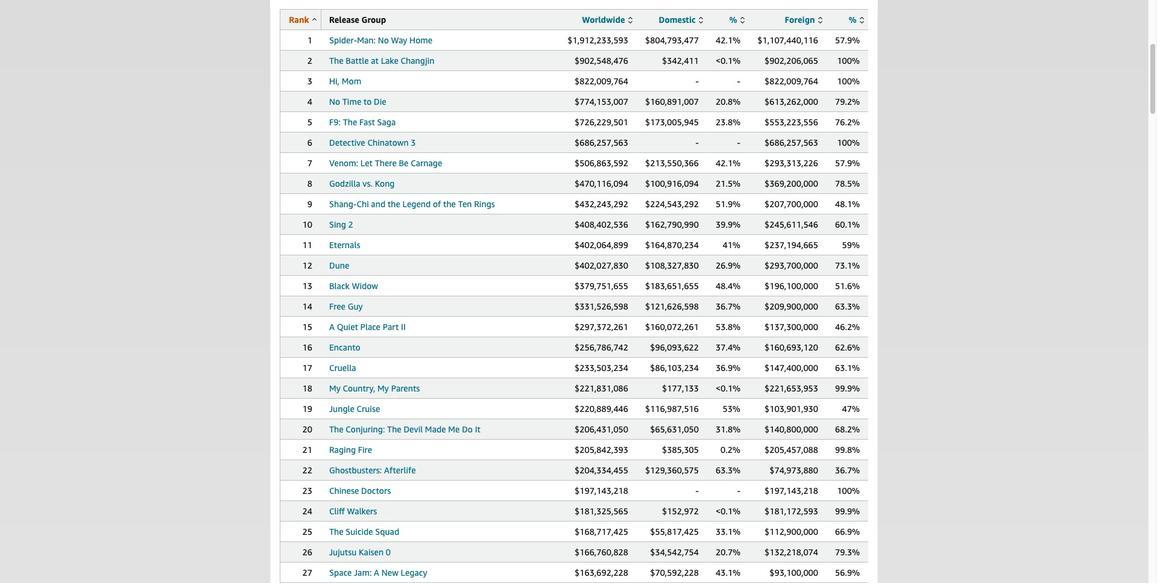 Task type: describe. For each thing, give the bounding box(es) containing it.
48.4%
[[716, 281, 741, 291]]

of
[[433, 199, 441, 209]]

domestic link
[[659, 14, 703, 25]]

48.1%
[[835, 199, 860, 209]]

22
[[302, 465, 312, 476]]

25
[[302, 527, 312, 537]]

4
[[307, 96, 312, 107]]

the suicide squad link
[[329, 527, 399, 537]]

the suicide squad
[[329, 527, 399, 537]]

$369,200,000
[[765, 178, 818, 189]]

country,
[[343, 383, 375, 394]]

free guy
[[329, 301, 363, 312]]

new
[[382, 568, 398, 578]]

devil
[[404, 424, 423, 435]]

0 vertical spatial no
[[378, 35, 389, 45]]

quiet
[[337, 322, 358, 332]]

0 vertical spatial 63.3%
[[835, 301, 860, 312]]

the battle at lake changjin link
[[329, 55, 434, 66]]

made
[[425, 424, 446, 435]]

the right f9:
[[343, 117, 357, 127]]

1 vertical spatial 2
[[348, 219, 353, 230]]

do
[[462, 424, 473, 435]]

1 horizontal spatial 3
[[411, 137, 416, 148]]

and
[[371, 199, 385, 209]]

100% for $197,143,218
[[837, 486, 860, 496]]

$65,631,050
[[650, 424, 699, 435]]

% for 1st % link
[[729, 14, 737, 25]]

$293,313,226
[[765, 158, 818, 168]]

- up $152,972
[[695, 486, 699, 496]]

1 % link from the left
[[729, 14, 745, 25]]

$470,116,094
[[575, 178, 628, 189]]

- down 23.8% in the top of the page
[[737, 137, 740, 148]]

- down 0.2%
[[737, 486, 740, 496]]

21.5%
[[716, 178, 741, 189]]

$726,229,501
[[575, 117, 628, 127]]

black widow
[[329, 281, 378, 291]]

black
[[329, 281, 350, 291]]

$297,372,261
[[575, 322, 628, 332]]

no time to die link
[[329, 96, 386, 107]]

walkers
[[347, 506, 377, 517]]

chinese
[[329, 486, 359, 496]]

51.6%
[[835, 281, 860, 291]]

16
[[302, 342, 312, 353]]

cruella link
[[329, 363, 356, 373]]

$160,072,261
[[645, 322, 699, 332]]

$168,717,425
[[575, 527, 628, 537]]

$207,700,000
[[765, 199, 818, 209]]

part
[[383, 322, 399, 332]]

detective chinatown 3 link
[[329, 137, 416, 148]]

$902,206,065
[[765, 55, 818, 66]]

18
[[302, 383, 312, 394]]

- up $213,550,366
[[695, 137, 699, 148]]

60.1%
[[835, 219, 860, 230]]

1 vertical spatial 63.3%
[[716, 465, 741, 476]]

$34,542,754
[[650, 547, 699, 558]]

raging
[[329, 445, 356, 455]]

0
[[386, 547, 391, 558]]

fast
[[359, 117, 375, 127]]

78.5%
[[835, 178, 860, 189]]

20.8%
[[716, 96, 741, 107]]

$220,889,446
[[575, 404, 628, 414]]

dune
[[329, 260, 349, 271]]

squad
[[375, 527, 399, 537]]

f9: the fast saga
[[329, 117, 396, 127]]

carnage
[[411, 158, 442, 168]]

43.1%
[[716, 568, 741, 578]]

$506,863,592
[[575, 158, 628, 168]]

cliff walkers
[[329, 506, 377, 517]]

foreign
[[785, 14, 815, 25]]

42.1% for $213,550,366
[[716, 158, 741, 168]]

guy
[[348, 301, 363, 312]]

legacy
[[401, 568, 427, 578]]

57.9% for $1,107,440,116
[[835, 35, 860, 45]]

no time to die
[[329, 96, 386, 107]]

23.8%
[[716, 117, 741, 127]]

% for 1st % link from the right
[[849, 14, 857, 25]]

suicide
[[346, 527, 373, 537]]

sing 2 link
[[329, 219, 353, 230]]

widow
[[352, 281, 378, 291]]

6
[[307, 137, 312, 148]]

$132,218,074
[[765, 547, 818, 558]]

2 my from the left
[[377, 383, 389, 394]]

time
[[342, 96, 361, 107]]

8
[[307, 178, 312, 189]]

encanto
[[329, 342, 360, 353]]

space
[[329, 568, 352, 578]]

47%
[[842, 404, 860, 414]]

15
[[302, 322, 312, 332]]

- up 20.8% at right
[[737, 76, 740, 86]]

kaisen
[[359, 547, 384, 558]]

$181,172,593
[[765, 506, 818, 517]]

0 horizontal spatial no
[[329, 96, 340, 107]]

$108,327,830
[[645, 260, 699, 271]]

100% for $902,206,065
[[837, 55, 860, 66]]

$245,611,546
[[765, 219, 818, 230]]

$553,223,556
[[765, 117, 818, 127]]

73.1%
[[835, 260, 860, 271]]

53.8%
[[716, 322, 741, 332]]

the conjuring: the devil made me do it
[[329, 424, 480, 435]]

$804,793,477
[[645, 35, 699, 45]]

godzilla vs. kong link
[[329, 178, 395, 189]]

1 $686,257,563 from the left
[[575, 137, 628, 148]]

21
[[302, 445, 312, 455]]

0 vertical spatial 3
[[307, 76, 312, 86]]

$205,457,088
[[765, 445, 818, 455]]



Task type: vqa. For each thing, say whether or not it's contained in the screenshot.


Task type: locate. For each thing, give the bounding box(es) containing it.
0 horizontal spatial 63.3%
[[716, 465, 741, 476]]

0 horizontal spatial 36.7%
[[716, 301, 741, 312]]

$205,842,393
[[575, 445, 628, 455]]

afterlife
[[384, 465, 416, 476]]

3 up 4 on the top
[[307, 76, 312, 86]]

99.9% for $221,653,953
[[835, 383, 860, 394]]

black widow link
[[329, 281, 378, 291]]

$160,693,120
[[765, 342, 818, 353]]

eternals link
[[329, 240, 360, 250]]

<0.1%
[[716, 55, 741, 66], [716, 383, 741, 394], [716, 506, 741, 517]]

0 horizontal spatial $822,009,764
[[575, 76, 628, 86]]

$96,093,622
[[650, 342, 699, 353]]

kong
[[375, 178, 395, 189]]

domestic
[[659, 14, 696, 25]]

encanto link
[[329, 342, 360, 353]]

$342,411
[[662, 55, 699, 66]]

56.9%
[[835, 568, 860, 578]]

3 up carnage
[[411, 137, 416, 148]]

2
[[307, 55, 312, 66], [348, 219, 353, 230]]

the right 'and'
[[388, 199, 400, 209]]

$221,831,086
[[575, 383, 628, 394]]

99.9% down 63.1% at the bottom
[[835, 383, 860, 394]]

1 vertical spatial a
[[374, 568, 379, 578]]

1 horizontal spatial the
[[443, 199, 456, 209]]

$686,257,563
[[575, 137, 628, 148], [765, 137, 818, 148]]

chinese doctors link
[[329, 486, 391, 496]]

<0.1% for $342,411
[[716, 55, 741, 66]]

release group
[[329, 14, 386, 25]]

0 horizontal spatial a
[[329, 322, 335, 332]]

1 the from the left
[[388, 199, 400, 209]]

space jam: a new legacy
[[329, 568, 427, 578]]

2 down the 1
[[307, 55, 312, 66]]

57.9% up 78.5%
[[835, 158, 860, 168]]

17
[[302, 363, 312, 373]]

20
[[302, 424, 312, 435]]

0 vertical spatial 42.1%
[[716, 35, 741, 45]]

mom
[[342, 76, 361, 86]]

$221,653,953
[[765, 383, 818, 394]]

76.2%
[[835, 117, 860, 127]]

1 vertical spatial 99.9%
[[835, 506, 860, 517]]

$256,786,742
[[575, 342, 628, 353]]

1 % from the left
[[729, 14, 737, 25]]

cruise
[[357, 404, 380, 414]]

shang-
[[329, 199, 357, 209]]

36.7%
[[716, 301, 741, 312], [835, 465, 860, 476]]

0 vertical spatial 57.9%
[[835, 35, 860, 45]]

$613,262,000
[[765, 96, 818, 107]]

1 vertical spatial <0.1%
[[716, 383, 741, 394]]

$152,972
[[662, 506, 699, 517]]

<0.1% up 20.8% at right
[[716, 55, 741, 66]]

0 vertical spatial a
[[329, 322, 335, 332]]

0 horizontal spatial the
[[388, 199, 400, 209]]

the for suicide
[[329, 527, 343, 537]]

57.9%
[[835, 35, 860, 45], [835, 158, 860, 168]]

detective
[[329, 137, 365, 148]]

my up "jungle"
[[329, 383, 341, 394]]

3 100% from the top
[[837, 137, 860, 148]]

1 $197,143,218 from the left
[[575, 486, 628, 496]]

a left quiet
[[329, 322, 335, 332]]

% right foreign link at the right of the page
[[849, 14, 857, 25]]

dune link
[[329, 260, 349, 271]]

1 57.9% from the top
[[835, 35, 860, 45]]

0 horizontal spatial $197,143,218
[[575, 486, 628, 496]]

$686,257,563 down $726,229,501
[[575, 137, 628, 148]]

2 99.9% from the top
[[835, 506, 860, 517]]

1 horizontal spatial no
[[378, 35, 389, 45]]

my
[[329, 383, 341, 394], [377, 383, 389, 394]]

jungle cruise link
[[329, 404, 380, 414]]

<0.1% down 36.9%
[[716, 383, 741, 394]]

$163,692,228
[[575, 568, 628, 578]]

<0.1% for $152,972
[[716, 506, 741, 517]]

my left "parents"
[[377, 383, 389, 394]]

jujutsu kaisen 0
[[329, 547, 391, 558]]

the right 'of'
[[443, 199, 456, 209]]

0 vertical spatial 99.9%
[[835, 383, 860, 394]]

release
[[329, 14, 359, 25]]

$432,243,292
[[575, 199, 628, 209]]

% link right domestic link
[[729, 14, 745, 25]]

2 % link from the left
[[849, 14, 864, 25]]

sing
[[329, 219, 346, 230]]

spider-man: no way home link
[[329, 35, 432, 45]]

% right domestic link
[[729, 14, 737, 25]]

the battle at lake changjin
[[329, 55, 434, 66]]

no left way
[[378, 35, 389, 45]]

1 horizontal spatial a
[[374, 568, 379, 578]]

ten
[[458, 199, 472, 209]]

1 horizontal spatial $686,257,563
[[765, 137, 818, 148]]

63.3% down 51.6% at right
[[835, 301, 860, 312]]

the left devil in the left of the page
[[387, 424, 401, 435]]

the for battle
[[329, 55, 343, 66]]

2 $822,009,764 from the left
[[765, 76, 818, 86]]

worldwide
[[582, 14, 625, 25]]

0 horizontal spatial %
[[729, 14, 737, 25]]

$293,700,000
[[765, 260, 818, 271]]

2 $686,257,563 from the left
[[765, 137, 818, 148]]

$686,257,563 up $293,313,226 on the right of page
[[765, 137, 818, 148]]

$408,402,536
[[575, 219, 628, 230]]

jungle
[[329, 404, 354, 414]]

$197,143,218 down $204,334,455
[[575, 486, 628, 496]]

10
[[302, 219, 312, 230]]

1 100% from the top
[[837, 55, 860, 66]]

venom:
[[329, 158, 358, 168]]

0 horizontal spatial $686,257,563
[[575, 137, 628, 148]]

no left time
[[329, 96, 340, 107]]

f9: the fast saga link
[[329, 117, 396, 127]]

1 $822,009,764 from the left
[[575, 76, 628, 86]]

% link right foreign link at the right of the page
[[849, 14, 864, 25]]

cliff
[[329, 506, 345, 517]]

<0.1% up the 33.1%
[[716, 506, 741, 517]]

42.1% for $804,793,477
[[716, 35, 741, 45]]

26.9%
[[716, 260, 741, 271]]

19
[[302, 404, 312, 414]]

saga
[[377, 117, 396, 127]]

$100,916,094
[[645, 178, 699, 189]]

42.1% up 21.5%
[[716, 158, 741, 168]]

venom: let there be carnage
[[329, 158, 442, 168]]

2 the from the left
[[443, 199, 456, 209]]

0 vertical spatial <0.1%
[[716, 55, 741, 66]]

99.9% up 66.9%
[[835, 506, 860, 517]]

2 42.1% from the top
[[716, 158, 741, 168]]

0 vertical spatial 36.7%
[[716, 301, 741, 312]]

$160,891,007
[[645, 96, 699, 107]]

1 horizontal spatial my
[[377, 383, 389, 394]]

spider-man: no way home
[[329, 35, 432, 45]]

53%
[[723, 404, 740, 414]]

1 horizontal spatial 63.3%
[[835, 301, 860, 312]]

0 horizontal spatial 2
[[307, 55, 312, 66]]

a left new
[[374, 568, 379, 578]]

1 horizontal spatial $822,009,764
[[765, 76, 818, 86]]

$822,009,764 down the $902,206,065
[[765, 76, 818, 86]]

0 horizontal spatial % link
[[729, 14, 745, 25]]

1 horizontal spatial %
[[849, 14, 857, 25]]

0 horizontal spatial 3
[[307, 76, 312, 86]]

$129,360,575
[[645, 465, 699, 476]]

$196,100,000
[[765, 281, 818, 291]]

$822,009,764 down $902,548,476
[[575, 76, 628, 86]]

foreign link
[[785, 14, 822, 25]]

the down cliff
[[329, 527, 343, 537]]

hi, mom link
[[329, 76, 361, 86]]

$140,800,000
[[765, 424, 818, 435]]

2 right sing
[[348, 219, 353, 230]]

57.9% for $293,313,226
[[835, 158, 860, 168]]

<0.1% for $177,133
[[716, 383, 741, 394]]

1 horizontal spatial 36.7%
[[835, 465, 860, 476]]

1 horizontal spatial 2
[[348, 219, 353, 230]]

1 42.1% from the top
[[716, 35, 741, 45]]

1 vertical spatial 3
[[411, 137, 416, 148]]

sing 2
[[329, 219, 353, 230]]

$173,005,945
[[645, 117, 699, 127]]

cliff walkers link
[[329, 506, 377, 517]]

- down $342,411
[[695, 76, 699, 86]]

jujutsu
[[329, 547, 356, 558]]

1 99.9% from the top
[[835, 383, 860, 394]]

the for conjuring:
[[329, 424, 343, 435]]

1 vertical spatial 42.1%
[[716, 158, 741, 168]]

0 horizontal spatial my
[[329, 383, 341, 394]]

1 my from the left
[[329, 383, 341, 394]]

it
[[475, 424, 480, 435]]

42.1% right '$804,793,477'
[[716, 35, 741, 45]]

man:
[[357, 35, 376, 45]]

free guy link
[[329, 301, 363, 312]]

the conjuring: the devil made me do it link
[[329, 424, 480, 435]]

1 horizontal spatial % link
[[849, 14, 864, 25]]

4 100% from the top
[[837, 486, 860, 496]]

the down "jungle"
[[329, 424, 343, 435]]

2 vertical spatial <0.1%
[[716, 506, 741, 517]]

1 horizontal spatial $197,143,218
[[765, 486, 818, 496]]

eternals
[[329, 240, 360, 250]]

36.7% up 53.8%
[[716, 301, 741, 312]]

36.7% down 99.8%
[[835, 465, 860, 476]]

1 vertical spatial 57.9%
[[835, 158, 860, 168]]

2 100% from the top
[[837, 76, 860, 86]]

7
[[307, 158, 312, 168]]

100% for $686,257,563
[[837, 137, 860, 148]]

42.1%
[[716, 35, 741, 45], [716, 158, 741, 168]]

venom: let there be carnage link
[[329, 158, 442, 168]]

63.3% down 0.2%
[[716, 465, 741, 476]]

3 <0.1% from the top
[[716, 506, 741, 517]]

no
[[378, 35, 389, 45], [329, 96, 340, 107]]

2 57.9% from the top
[[835, 158, 860, 168]]

23
[[302, 486, 312, 496]]

$93,100,000
[[769, 568, 818, 578]]

99.9% for $181,172,593
[[835, 506, 860, 517]]

2 <0.1% from the top
[[716, 383, 741, 394]]

$197,143,218 up $181,172,593
[[765, 486, 818, 496]]

36.9%
[[716, 363, 741, 373]]

my country, my parents link
[[329, 383, 420, 394]]

2 $197,143,218 from the left
[[765, 486, 818, 496]]

100% for $822,009,764
[[837, 76, 860, 86]]

33.1%
[[716, 527, 741, 537]]

shang-chi and the legend of the ten rings link
[[329, 199, 495, 209]]

$183,651,655
[[645, 281, 699, 291]]

$74,973,880
[[769, 465, 818, 476]]

1 vertical spatial 36.7%
[[835, 465, 860, 476]]

1 vertical spatial no
[[329, 96, 340, 107]]

2 % from the left
[[849, 14, 857, 25]]

the up hi,
[[329, 55, 343, 66]]

1 <0.1% from the top
[[716, 55, 741, 66]]

57.9% right $1,107,440,116
[[835, 35, 860, 45]]

0 vertical spatial 2
[[307, 55, 312, 66]]



